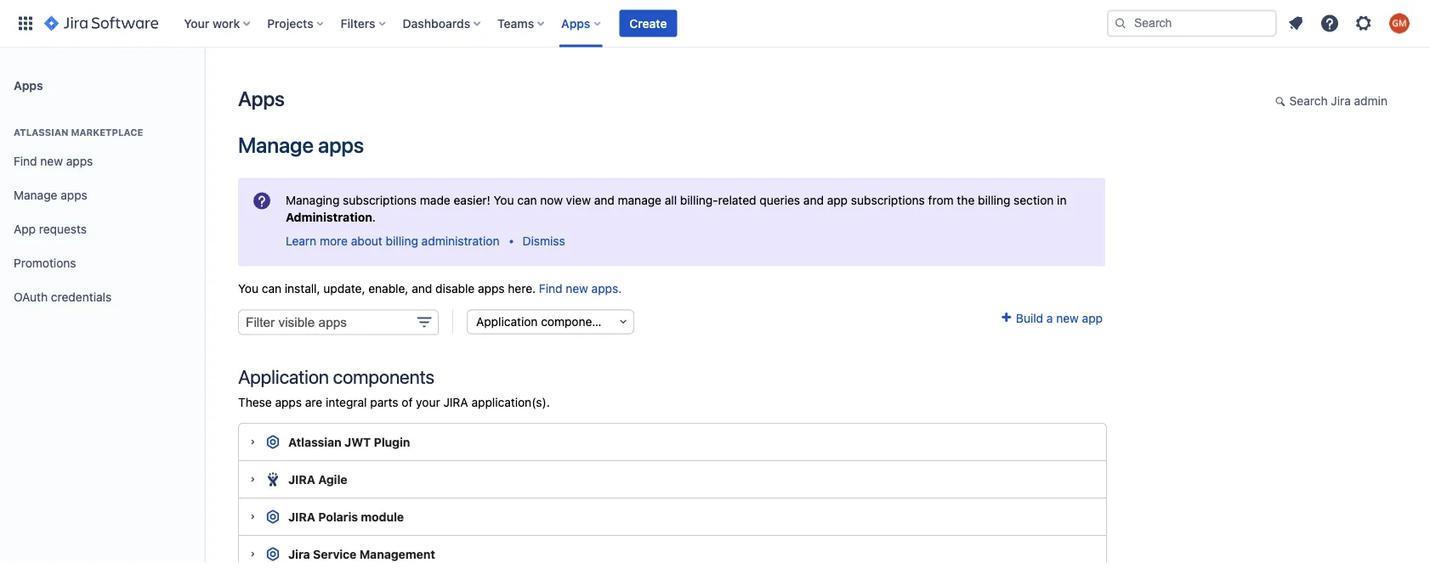 Task type: describe. For each thing, give the bounding box(es) containing it.
apps left are
[[275, 396, 302, 410]]

learn
[[286, 234, 317, 248]]

appswitcher icon image
[[15, 13, 36, 34]]

1 horizontal spatial application components
[[476, 315, 609, 329]]

managing
[[286, 193, 340, 207]]

update,
[[324, 281, 365, 295]]

0 horizontal spatial and
[[412, 281, 432, 295]]

atlassian marketplace
[[14, 127, 143, 138]]

you inside managing subscriptions made easier! you can now view and manage all billing-related queries and app subscriptions from the billing section in administration .
[[494, 193, 514, 207]]

these
[[238, 396, 272, 410]]

a
[[1047, 311, 1054, 325]]

apps.
[[592, 281, 622, 295]]

oauth credentials
[[14, 291, 112, 305]]

build a new app link
[[1000, 311, 1103, 325]]

1 horizontal spatial apps
[[238, 87, 285, 111]]

related
[[718, 193, 757, 207]]

search jira admin
[[1290, 94, 1388, 108]]

app inside managing subscriptions made easier! you can now view and manage all billing-related queries and app subscriptions from the billing section in administration .
[[827, 193, 848, 207]]

help image
[[1320, 13, 1341, 34]]

now
[[540, 193, 563, 207]]

billing-
[[680, 193, 718, 207]]

application(s).
[[472, 396, 550, 410]]

of
[[402, 396, 413, 410]]

settings image
[[1354, 13, 1375, 34]]

0 horizontal spatial billing
[[386, 234, 418, 248]]

atlassian for atlassian jwt plugin
[[288, 436, 342, 450]]

projects button
[[262, 10, 331, 37]]

1 vertical spatial you
[[238, 281, 259, 295]]

atlassian for atlassian marketplace
[[14, 127, 69, 138]]

primary element
[[10, 0, 1108, 47]]

1 horizontal spatial and
[[594, 193, 615, 207]]

easier!
[[454, 193, 491, 207]]

your work
[[184, 16, 240, 30]]

teams button
[[493, 10, 551, 37]]

administration
[[286, 210, 372, 224]]

search jira admin link
[[1267, 88, 1397, 116]]

apps inside dropdown button
[[562, 16, 591, 30]]

2 horizontal spatial and
[[804, 193, 824, 207]]

polaris
[[318, 510, 358, 524]]

agile
[[318, 473, 348, 487]]

administration
[[422, 234, 500, 248]]

your
[[184, 16, 210, 30]]

Search field
[[1108, 10, 1278, 37]]

projects
[[267, 16, 314, 30]]

more
[[320, 234, 348, 248]]

plugin
[[374, 436, 410, 450]]

marketplace
[[71, 127, 143, 138]]

build a new app
[[1013, 311, 1103, 325]]

admin
[[1355, 94, 1388, 108]]

disable
[[436, 281, 475, 295]]

module
[[361, 510, 404, 524]]

2 horizontal spatial new
[[1057, 311, 1079, 325]]

0 horizontal spatial application
[[238, 366, 329, 388]]

create button
[[620, 10, 678, 37]]

jira polaris module
[[288, 510, 404, 524]]

can inside managing subscriptions made easier! you can now view and manage all billing-related queries and app subscriptions from the billing section in administration .
[[517, 193, 537, 207]]

you can install, update, enable, and disable apps here. find new apps.
[[238, 281, 622, 295]]

jira service management
[[288, 548, 435, 562]]

section
[[1014, 193, 1054, 207]]

1 horizontal spatial jira
[[1332, 94, 1352, 108]]

made
[[420, 193, 451, 207]]

these apps are integral parts of your jira application(s).
[[238, 396, 550, 410]]

your
[[416, 396, 440, 410]]

promotions
[[14, 257, 76, 271]]

your work button
[[179, 10, 257, 37]]

install,
[[285, 281, 320, 295]]

1 horizontal spatial new
[[566, 281, 589, 295]]

0 horizontal spatial jira
[[288, 548, 310, 562]]

promotions link
[[7, 247, 197, 281]]

jwt
[[345, 436, 371, 450]]

dashboards button
[[398, 10, 488, 37]]



Task type: locate. For each thing, give the bounding box(es) containing it.
create
[[630, 16, 667, 30]]

apps up the requests
[[61, 189, 87, 203]]

all
[[665, 193, 677, 207]]

and left disable
[[412, 281, 432, 295]]

0 vertical spatial application components
[[476, 315, 609, 329]]

components down find new apps. link
[[541, 315, 609, 329]]

build
[[1016, 311, 1044, 325]]

manage
[[618, 193, 662, 207]]

view
[[566, 193, 591, 207]]

manage apps
[[238, 132, 364, 158], [14, 189, 87, 203]]

1 horizontal spatial manage
[[238, 132, 314, 158]]

1 vertical spatial find
[[539, 281, 563, 295]]

apps right teams popup button
[[562, 16, 591, 30]]

0 vertical spatial components
[[541, 315, 609, 329]]

billing inside managing subscriptions made easier! you can now view and manage all billing-related queries and app subscriptions from the billing section in administration .
[[978, 193, 1011, 207]]

oauth
[[14, 291, 48, 305]]

integral
[[326, 396, 367, 410]]

2 vertical spatial new
[[1057, 311, 1079, 325]]

1 horizontal spatial components
[[541, 315, 609, 329]]

0 horizontal spatial atlassian
[[14, 127, 69, 138]]

about
[[351, 234, 383, 248]]

and
[[594, 193, 615, 207], [804, 193, 824, 207], [412, 281, 432, 295]]

here.
[[508, 281, 536, 295]]

in
[[1057, 193, 1067, 207]]

0 vertical spatial billing
[[978, 193, 1011, 207]]

new inside the find new apps link
[[40, 154, 63, 169]]

billing right about
[[386, 234, 418, 248]]

and right view
[[594, 193, 615, 207]]

jira for jira polaris module
[[288, 510, 316, 524]]

you right easier!
[[494, 193, 514, 207]]

are
[[305, 396, 323, 410]]

application
[[476, 315, 538, 329], [238, 366, 329, 388]]

1 vertical spatial small image
[[1000, 311, 1013, 325]]

apps button
[[556, 10, 608, 37]]

dashboards
[[403, 16, 471, 30]]

0 vertical spatial find
[[14, 154, 37, 169]]

subscriptions left from
[[851, 193, 925, 207]]

1 vertical spatial app
[[1083, 311, 1103, 325]]

small image left search
[[1276, 94, 1289, 108]]

jira
[[444, 396, 468, 410], [288, 473, 316, 487], [288, 510, 316, 524]]

apps down atlassian marketplace
[[66, 154, 93, 169]]

0 horizontal spatial apps
[[14, 78, 43, 92]]

1 vertical spatial manage apps
[[14, 189, 87, 203]]

jira left polaris on the left bottom of the page
[[288, 510, 316, 524]]

billing
[[978, 193, 1011, 207], [386, 234, 418, 248]]

jira for jira agile
[[288, 473, 316, 487]]

0 horizontal spatial components
[[333, 366, 435, 388]]

1 horizontal spatial application
[[476, 315, 538, 329]]

jira agile
[[288, 473, 348, 487]]

application down here.
[[476, 315, 538, 329]]

apps up managing
[[318, 132, 364, 158]]

managing subscriptions made easier! you can now view and manage all billing-related queries and app subscriptions from the billing section in administration .
[[286, 193, 1067, 224]]

your profile and settings image
[[1390, 13, 1410, 34]]

new down atlassian marketplace
[[40, 154, 63, 169]]

manage up app
[[14, 189, 57, 203]]

1 horizontal spatial small image
[[1276, 94, 1289, 108]]

1 vertical spatial components
[[333, 366, 435, 388]]

learn more about billing administration link
[[286, 234, 500, 248]]

you
[[494, 193, 514, 207], [238, 281, 259, 295]]

0 vertical spatial jira
[[444, 396, 468, 410]]

manage apps inside manage apps link
[[14, 189, 87, 203]]

apps
[[318, 132, 364, 158], [66, 154, 93, 169], [61, 189, 87, 203], [478, 281, 505, 295], [275, 396, 302, 410]]

1 horizontal spatial manage apps
[[238, 132, 364, 158]]

find new apps
[[14, 154, 93, 169]]

application components
[[476, 315, 609, 329], [238, 366, 435, 388]]

manage up managing
[[238, 132, 314, 158]]

can left install,
[[262, 281, 282, 295]]

manage inside atlassian marketplace group
[[14, 189, 57, 203]]

small image
[[1276, 94, 1289, 108], [1000, 311, 1013, 325]]

banner
[[0, 0, 1431, 48]]

1 horizontal spatial you
[[494, 193, 514, 207]]

manage apps up managing
[[238, 132, 364, 158]]

find
[[14, 154, 37, 169], [539, 281, 563, 295]]

small image inside build a new app link
[[1000, 311, 1013, 325]]

application components up the integral
[[238, 366, 435, 388]]

0 vertical spatial app
[[827, 193, 848, 207]]

dismiss link
[[523, 234, 565, 248]]

find right here.
[[539, 281, 563, 295]]

find new apps. link
[[539, 281, 622, 295]]

and right queries
[[804, 193, 824, 207]]

requests
[[39, 223, 87, 237]]

can
[[517, 193, 537, 207], [262, 281, 282, 295]]

can left now
[[517, 193, 537, 207]]

small image for search jira admin
[[1276, 94, 1289, 108]]

new right "a"
[[1057, 311, 1079, 325]]

learn more about billing administration
[[286, 234, 500, 248]]

the
[[957, 193, 975, 207]]

manage
[[238, 132, 314, 158], [14, 189, 57, 203]]

0 horizontal spatial manage apps
[[14, 189, 87, 203]]

from
[[929, 193, 954, 207]]

1 horizontal spatial atlassian
[[288, 436, 342, 450]]

enable,
[[369, 281, 409, 295]]

filters button
[[336, 10, 393, 37]]

1 vertical spatial manage
[[14, 189, 57, 203]]

0 vertical spatial manage apps
[[238, 132, 364, 158]]

0 horizontal spatial app
[[827, 193, 848, 207]]

banner containing your work
[[0, 0, 1431, 48]]

1 horizontal spatial can
[[517, 193, 537, 207]]

atlassian marketplace group
[[7, 109, 197, 320]]

components up parts
[[333, 366, 435, 388]]

atlassian up find new apps
[[14, 127, 69, 138]]

subscriptions
[[343, 193, 417, 207], [851, 193, 925, 207]]

queries
[[760, 193, 801, 207]]

0 horizontal spatial application components
[[238, 366, 435, 388]]

1 vertical spatial billing
[[386, 234, 418, 248]]

filters
[[341, 16, 376, 30]]

1 vertical spatial jira
[[288, 473, 316, 487]]

0 horizontal spatial manage
[[14, 189, 57, 203]]

app right queries
[[827, 193, 848, 207]]

0 horizontal spatial you
[[238, 281, 259, 295]]

sidebar navigation image
[[185, 68, 223, 102]]

0 vertical spatial application
[[476, 315, 538, 329]]

2 subscriptions from the left
[[851, 193, 925, 207]]

new
[[40, 154, 63, 169], [566, 281, 589, 295], [1057, 311, 1079, 325]]

jira
[[1332, 94, 1352, 108], [288, 548, 310, 562]]

0 horizontal spatial subscriptions
[[343, 193, 417, 207]]

apps right sidebar navigation icon
[[238, 87, 285, 111]]

None field
[[238, 310, 439, 335]]

small image left build
[[1000, 311, 1013, 325]]

credentials
[[51, 291, 112, 305]]

1 vertical spatial can
[[262, 281, 282, 295]]

application up the these
[[238, 366, 329, 388]]

teams
[[498, 16, 534, 30]]

0 vertical spatial atlassian
[[14, 127, 69, 138]]

notifications image
[[1286, 13, 1307, 34]]

0 horizontal spatial small image
[[1000, 311, 1013, 325]]

atlassian
[[14, 127, 69, 138], [288, 436, 342, 450]]

work
[[213, 16, 240, 30]]

find down atlassian marketplace
[[14, 154, 37, 169]]

jira right your
[[444, 396, 468, 410]]

small image for build a new app
[[1000, 311, 1013, 325]]

0 horizontal spatial find
[[14, 154, 37, 169]]

small image inside search jira admin link
[[1276, 94, 1289, 108]]

1 horizontal spatial billing
[[978, 193, 1011, 207]]

you left install,
[[238, 281, 259, 295]]

application components down here.
[[476, 315, 609, 329]]

new left apps.
[[566, 281, 589, 295]]

app requests
[[14, 223, 87, 237]]

apps left here.
[[478, 281, 505, 295]]

search
[[1290, 94, 1328, 108]]

0 vertical spatial manage
[[238, 132, 314, 158]]

jira left agile
[[288, 473, 316, 487]]

app right "a"
[[1083, 311, 1103, 325]]

search image
[[1114, 17, 1128, 30]]

management
[[360, 548, 435, 562]]

parts
[[370, 396, 399, 410]]

1 vertical spatial application components
[[238, 366, 435, 388]]

oauth credentials link
[[7, 281, 197, 315]]

apps down appswitcher icon
[[14, 78, 43, 92]]

apps
[[562, 16, 591, 30], [14, 78, 43, 92], [238, 87, 285, 111]]

0 horizontal spatial can
[[262, 281, 282, 295]]

0 vertical spatial can
[[517, 193, 537, 207]]

1 horizontal spatial app
[[1083, 311, 1103, 325]]

0 vertical spatial new
[[40, 154, 63, 169]]

atlassian jwt plugin
[[288, 436, 410, 450]]

1 vertical spatial new
[[566, 281, 589, 295]]

manage apps up app requests
[[14, 189, 87, 203]]

components
[[541, 315, 609, 329], [333, 366, 435, 388]]

atlassian inside atlassian marketplace group
[[14, 127, 69, 138]]

1 vertical spatial jira
[[288, 548, 310, 562]]

jira software image
[[44, 13, 158, 34], [44, 13, 158, 34]]

1 horizontal spatial subscriptions
[[851, 193, 925, 207]]

jira left 'admin'
[[1332, 94, 1352, 108]]

1 horizontal spatial find
[[539, 281, 563, 295]]

find new apps link
[[7, 145, 197, 179]]

jira left service
[[288, 548, 310, 562]]

.
[[372, 210, 376, 224]]

2 vertical spatial jira
[[288, 510, 316, 524]]

0 vertical spatial jira
[[1332, 94, 1352, 108]]

dismiss
[[523, 234, 565, 248]]

find inside atlassian marketplace group
[[14, 154, 37, 169]]

0 vertical spatial you
[[494, 193, 514, 207]]

service
[[313, 548, 357, 562]]

2 horizontal spatial apps
[[562, 16, 591, 30]]

app
[[14, 223, 36, 237]]

subscriptions up '.'
[[343, 193, 417, 207]]

1 vertical spatial application
[[238, 366, 329, 388]]

1 vertical spatial atlassian
[[288, 436, 342, 450]]

atlassian up jira agile
[[288, 436, 342, 450]]

1 subscriptions from the left
[[343, 193, 417, 207]]

0 horizontal spatial new
[[40, 154, 63, 169]]

app requests link
[[7, 213, 197, 247]]

billing right 'the'
[[978, 193, 1011, 207]]

0 vertical spatial small image
[[1276, 94, 1289, 108]]

manage apps link
[[7, 179, 197, 213]]



Task type: vqa. For each thing, say whether or not it's contained in the screenshot.
LEARN
yes



